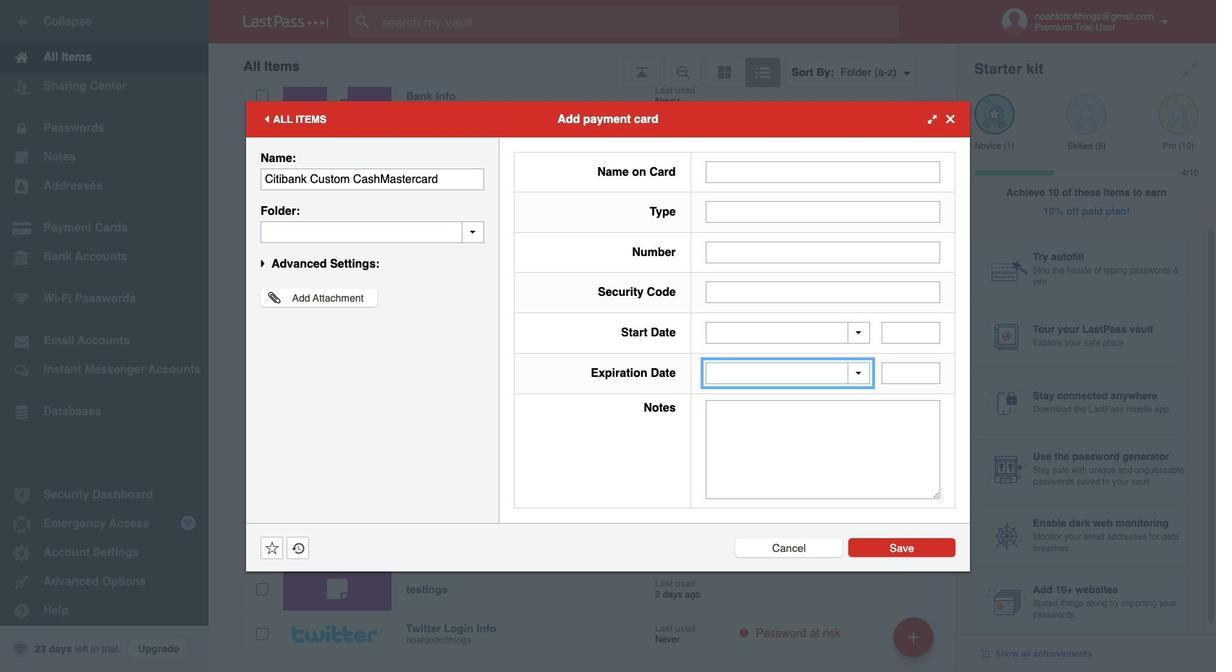 Task type: describe. For each thing, give the bounding box(es) containing it.
vault options navigation
[[209, 43, 957, 87]]

Search search field
[[349, 6, 927, 38]]



Task type: locate. For each thing, give the bounding box(es) containing it.
dialog
[[246, 101, 970, 572]]

None text field
[[706, 161, 940, 183], [706, 201, 940, 223], [706, 242, 940, 263], [706, 282, 940, 304], [882, 322, 940, 344], [706, 161, 940, 183], [706, 201, 940, 223], [706, 242, 940, 263], [706, 282, 940, 304], [882, 322, 940, 344]]

new item navigation
[[888, 613, 943, 673]]

main navigation navigation
[[0, 0, 209, 673]]

new item image
[[909, 632, 919, 643]]

None text field
[[261, 168, 484, 190], [261, 221, 484, 243], [882, 363, 940, 385], [706, 400, 940, 499], [261, 168, 484, 190], [261, 221, 484, 243], [882, 363, 940, 385], [706, 400, 940, 499]]

search my vault text field
[[349, 6, 927, 38]]

lastpass image
[[243, 15, 329, 28]]



